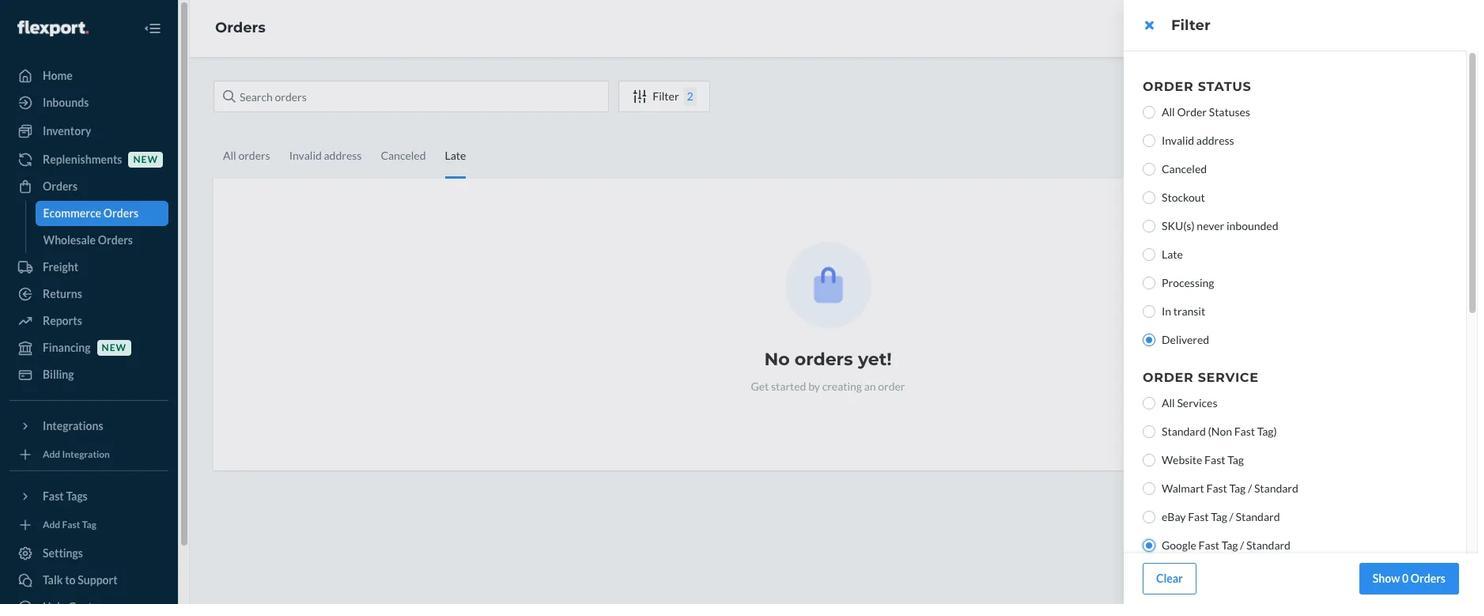 Task type: locate. For each thing, give the bounding box(es) containing it.
all left services
[[1162, 396, 1175, 410]]

1 vertical spatial order
[[1177, 105, 1207, 119]]

2 vertical spatial order
[[1143, 370, 1194, 385]]

fast down the standard (non fast tag) at the bottom right of page
[[1205, 453, 1226, 467]]

/
[[1248, 482, 1252, 495], [1230, 510, 1234, 524], [1240, 539, 1245, 552]]

standard down tag)
[[1255, 482, 1299, 495]]

standard for google fast tag / standard
[[1247, 539, 1291, 552]]

walmart fast tag / standard
[[1162, 482, 1299, 495]]

fast
[[1235, 425, 1255, 438], [1205, 453, 1226, 467], [1207, 482, 1228, 495], [1188, 510, 1209, 524], [1199, 539, 1220, 552]]

all for order service
[[1162, 396, 1175, 410]]

standard down walmart fast tag / standard
[[1236, 510, 1280, 524]]

fast up ebay fast tag / standard
[[1207, 482, 1228, 495]]

/ down walmart fast tag / standard
[[1230, 510, 1234, 524]]

order
[[1143, 79, 1194, 94], [1177, 105, 1207, 119], [1143, 370, 1194, 385]]

2 all from the top
[[1162, 396, 1175, 410]]

all order statuses
[[1162, 105, 1251, 119]]

clear button
[[1143, 563, 1197, 595]]

close image
[[1145, 19, 1154, 32]]

0 vertical spatial /
[[1248, 482, 1252, 495]]

None radio
[[1143, 134, 1156, 147], [1143, 163, 1156, 176], [1143, 191, 1156, 204], [1143, 305, 1156, 318], [1143, 454, 1156, 467], [1143, 134, 1156, 147], [1143, 163, 1156, 176], [1143, 191, 1156, 204], [1143, 305, 1156, 318], [1143, 454, 1156, 467]]

fast right the google
[[1199, 539, 1220, 552]]

1 vertical spatial all
[[1162, 396, 1175, 410]]

delivered
[[1162, 333, 1210, 346]]

fast right ebay
[[1188, 510, 1209, 524]]

tag down ebay fast tag / standard
[[1222, 539, 1238, 552]]

/ up ebay fast tag / standard
[[1248, 482, 1252, 495]]

order up all services
[[1143, 370, 1194, 385]]

1 all from the top
[[1162, 105, 1175, 119]]

1 horizontal spatial /
[[1240, 539, 1245, 552]]

None radio
[[1143, 106, 1156, 119], [1143, 220, 1156, 233], [1143, 248, 1156, 261], [1143, 277, 1156, 290], [1143, 334, 1156, 346], [1143, 397, 1156, 410], [1143, 426, 1156, 438], [1143, 483, 1156, 495], [1143, 511, 1156, 524], [1143, 540, 1156, 552], [1143, 106, 1156, 119], [1143, 220, 1156, 233], [1143, 248, 1156, 261], [1143, 277, 1156, 290], [1143, 334, 1156, 346], [1143, 397, 1156, 410], [1143, 426, 1156, 438], [1143, 483, 1156, 495], [1143, 511, 1156, 524], [1143, 540, 1156, 552]]

orders
[[1411, 572, 1446, 585]]

tag up google fast tag / standard
[[1211, 510, 1228, 524]]

tag for ebay
[[1211, 510, 1228, 524]]

never
[[1197, 219, 1225, 233]]

0 horizontal spatial /
[[1230, 510, 1234, 524]]

all up invalid
[[1162, 105, 1175, 119]]

website
[[1162, 453, 1203, 467]]

order for status
[[1143, 79, 1194, 94]]

2 horizontal spatial /
[[1248, 482, 1252, 495]]

standard for ebay fast tag / standard
[[1236, 510, 1280, 524]]

standard down ebay fast tag / standard
[[1247, 539, 1291, 552]]

standard
[[1162, 425, 1206, 438], [1255, 482, 1299, 495], [1236, 510, 1280, 524], [1247, 539, 1291, 552]]

tag
[[1228, 453, 1244, 467], [1230, 482, 1246, 495], [1211, 510, 1228, 524], [1222, 539, 1238, 552]]

all
[[1162, 105, 1175, 119], [1162, 396, 1175, 410]]

0 vertical spatial order
[[1143, 79, 1194, 94]]

tag up walmart fast tag / standard
[[1228, 453, 1244, 467]]

tag up ebay fast tag / standard
[[1230, 482, 1246, 495]]

/ down ebay fast tag / standard
[[1240, 539, 1245, 552]]

tag for google
[[1222, 539, 1238, 552]]

inbounded
[[1227, 219, 1279, 233]]

fast for ebay
[[1188, 510, 1209, 524]]

late
[[1162, 248, 1183, 261]]

in transit
[[1162, 305, 1206, 318]]

ebay
[[1162, 510, 1186, 524]]

(non
[[1208, 425, 1232, 438]]

transit
[[1174, 305, 1206, 318]]

2 vertical spatial /
[[1240, 539, 1245, 552]]

service
[[1198, 370, 1259, 385]]

show 0 orders
[[1373, 572, 1446, 585]]

order down order status
[[1177, 105, 1207, 119]]

/ for walmart
[[1248, 482, 1252, 495]]

status
[[1198, 79, 1252, 94]]

stockout
[[1162, 191, 1205, 204]]

address
[[1197, 134, 1235, 147]]

fast left tag)
[[1235, 425, 1255, 438]]

order up all order statuses
[[1143, 79, 1194, 94]]

0 vertical spatial all
[[1162, 105, 1175, 119]]

1 vertical spatial /
[[1230, 510, 1234, 524]]



Task type: describe. For each thing, give the bounding box(es) containing it.
standard for walmart fast tag / standard
[[1255, 482, 1299, 495]]

all services
[[1162, 396, 1218, 410]]

show 0 orders button
[[1360, 563, 1460, 595]]

fast for walmart
[[1207, 482, 1228, 495]]

services
[[1177, 396, 1218, 410]]

filter
[[1172, 17, 1211, 34]]

/ for google
[[1240, 539, 1245, 552]]

fast for website
[[1205, 453, 1226, 467]]

canceled
[[1162, 162, 1207, 176]]

website fast tag
[[1162, 453, 1244, 467]]

sku(s) never inbounded
[[1162, 219, 1279, 233]]

tag for walmart
[[1230, 482, 1246, 495]]

google fast tag / standard
[[1162, 539, 1291, 552]]

invalid
[[1162, 134, 1195, 147]]

ebay fast tag / standard
[[1162, 510, 1280, 524]]

order status
[[1143, 79, 1252, 94]]

tag)
[[1258, 425, 1277, 438]]

sku(s)
[[1162, 219, 1195, 233]]

processing
[[1162, 276, 1215, 290]]

fast for google
[[1199, 539, 1220, 552]]

/ for ebay
[[1230, 510, 1234, 524]]

0
[[1403, 572, 1409, 585]]

clear
[[1157, 572, 1183, 585]]

standard up website
[[1162, 425, 1206, 438]]

order service
[[1143, 370, 1259, 385]]

order for service
[[1143, 370, 1194, 385]]

in
[[1162, 305, 1172, 318]]

show
[[1373, 572, 1400, 585]]

tag for website
[[1228, 453, 1244, 467]]

google
[[1162, 539, 1197, 552]]

standard (non fast tag)
[[1162, 425, 1277, 438]]

all for order status
[[1162, 105, 1175, 119]]

walmart
[[1162, 482, 1205, 495]]

statuses
[[1209, 105, 1251, 119]]

invalid address
[[1162, 134, 1235, 147]]



Task type: vqa. For each thing, say whether or not it's contained in the screenshot.
the topmost /
yes



